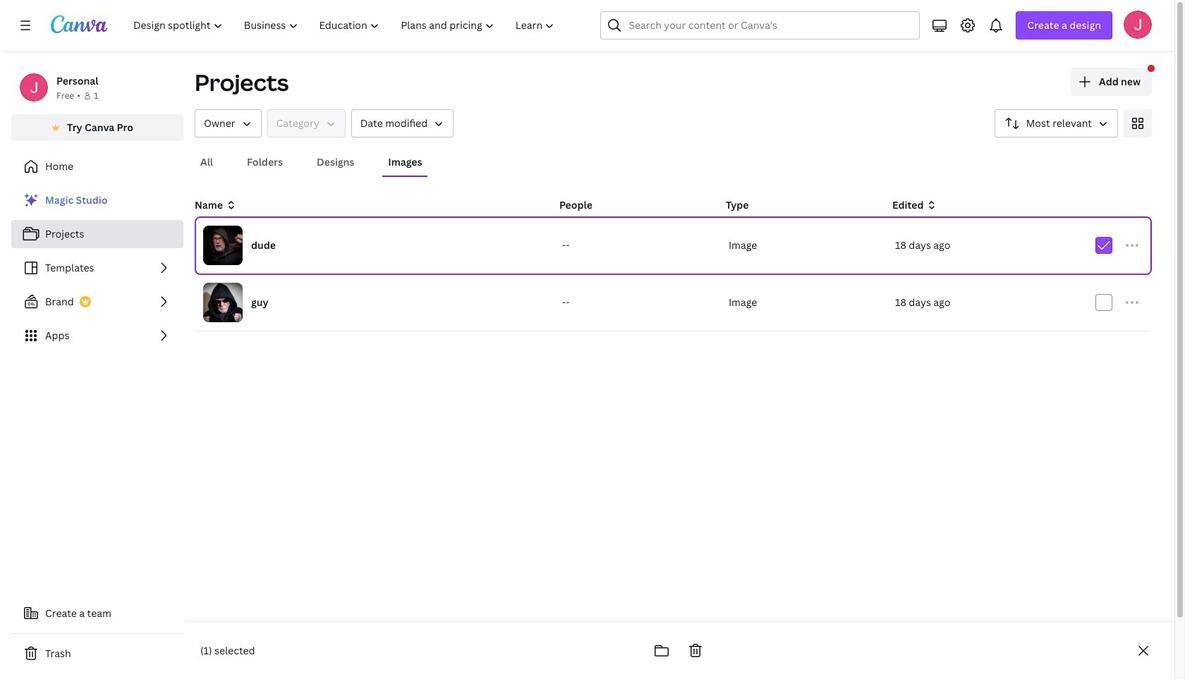 Task type: locate. For each thing, give the bounding box(es) containing it.
top level navigation element
[[124, 11, 567, 40]]

Search search field
[[629, 12, 892, 39]]

None search field
[[601, 11, 920, 40]]

list
[[11, 186, 183, 350]]

Owner button
[[195, 109, 261, 138]]



Task type: vqa. For each thing, say whether or not it's contained in the screenshot.
owner button
yes



Task type: describe. For each thing, give the bounding box(es) containing it.
james peterson image
[[1124, 11, 1152, 39]]

Sort by button
[[994, 109, 1118, 138]]

Date modified button
[[351, 109, 454, 138]]

Category button
[[267, 109, 345, 138]]



